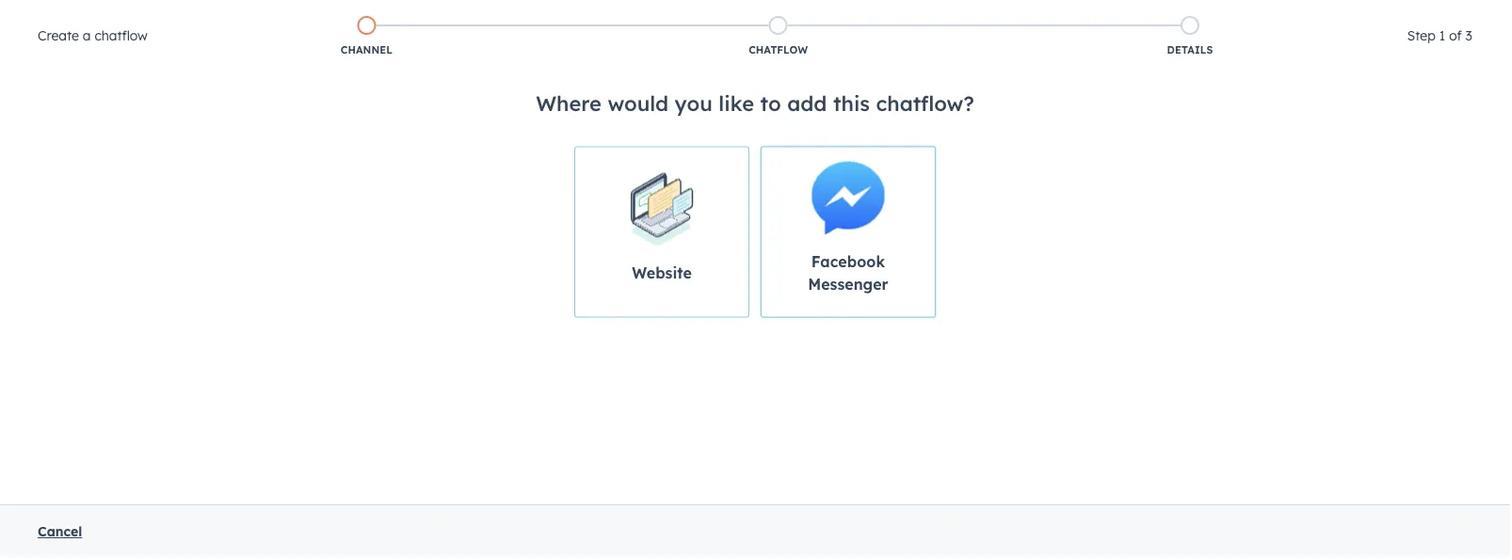Task type: vqa. For each thing, say whether or not it's contained in the screenshot.
Cancel
yes



Task type: describe. For each thing, give the bounding box(es) containing it.
list containing channel
[[161, 12, 1396, 61]]

website
[[632, 263, 692, 282]]

facebook
[[812, 252, 885, 271]]

channel list item
[[161, 12, 573, 61]]

chatflow
[[95, 27, 148, 44]]

step
[[1408, 27, 1436, 44]]

a
[[83, 27, 91, 44]]

create a chatflow
[[38, 27, 148, 44]]

upgrade menu
[[1145, 0, 1488, 30]]

details list item
[[984, 12, 1396, 61]]

cancel
[[38, 524, 82, 540]]

of
[[1450, 27, 1462, 44]]

cancel button
[[38, 521, 82, 543]]

messenger
[[808, 275, 889, 293]]

chatflow
[[749, 43, 808, 57]]

3
[[1466, 27, 1473, 44]]

Search HubSpot search field
[[1246, 40, 1477, 72]]

this
[[833, 90, 870, 116]]

chatflow list item
[[573, 12, 984, 61]]

like
[[719, 90, 754, 116]]

chatflow?
[[876, 90, 975, 116]]



Task type: locate. For each thing, give the bounding box(es) containing it.
facebook messenger
[[808, 252, 889, 293]]

Website checkbox
[[575, 146, 750, 318]]

step 1 of 3
[[1408, 27, 1473, 44]]

where
[[536, 90, 602, 116]]

channel
[[341, 43, 393, 57]]

add
[[787, 90, 827, 116]]

where would you like to add this chatflow?
[[536, 90, 975, 116]]

would
[[608, 90, 669, 116]]

Facebook Messenger checkbox
[[761, 146, 936, 318]]

details
[[1167, 43, 1213, 57]]

you
[[675, 90, 713, 116]]

1
[[1440, 27, 1446, 44]]

list
[[161, 12, 1396, 61]]

create
[[38, 27, 79, 44]]

upgrade
[[1179, 9, 1232, 24]]

to
[[760, 90, 781, 116]]

upgrade image
[[1158, 8, 1175, 25]]

menu item
[[1391, 0, 1488, 30]]



